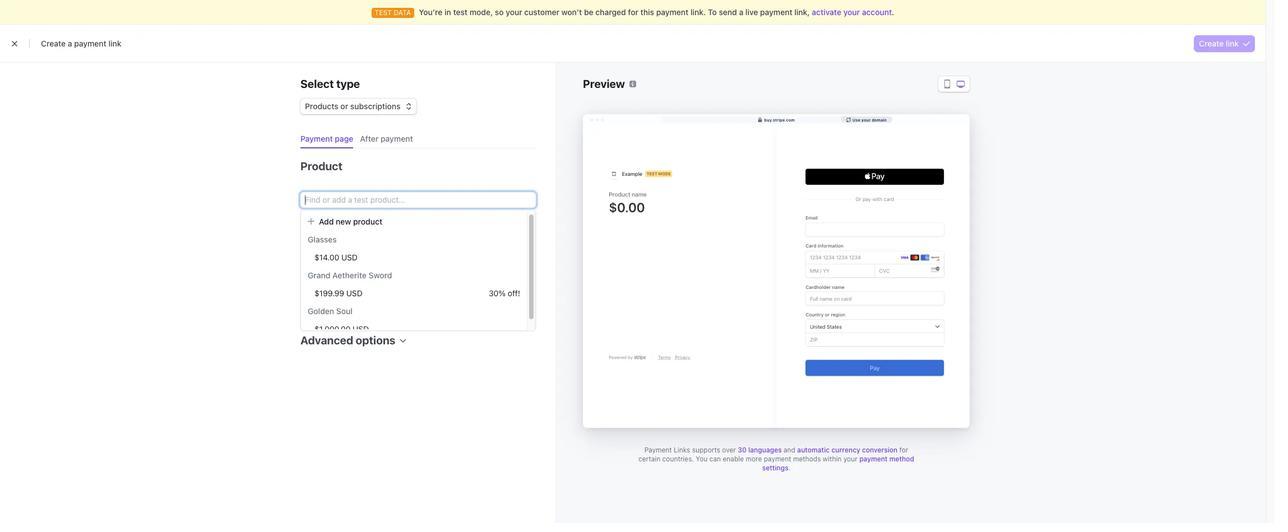 Task type: vqa. For each thing, say whether or not it's contained in the screenshot.
2nd Balance, from the left
no



Task type: locate. For each thing, give the bounding box(es) containing it.
2 create from the left
[[1199, 39, 1224, 48]]

within
[[823, 455, 842, 464]]

for left this
[[628, 7, 639, 17]]

golden
[[308, 307, 334, 316]]

payment method settings
[[762, 455, 914, 473]]

your right so
[[506, 7, 522, 17]]

countries.
[[662, 455, 694, 464]]

1 vertical spatial payment
[[645, 446, 672, 455]]

0 vertical spatial for
[[628, 7, 639, 17]]

payment inside button
[[300, 134, 333, 144]]

1 horizontal spatial create
[[1199, 39, 1224, 48]]

add custom fields
[[313, 307, 380, 317]]

usd inside $1,000.00 usd button
[[353, 325, 369, 334]]

link
[[108, 39, 121, 48], [1226, 39, 1239, 48]]

live
[[746, 7, 758, 17]]

for
[[628, 7, 639, 17], [900, 446, 908, 455]]

payment link settings tab list
[[296, 130, 536, 149]]

automatic
[[797, 446, 830, 455]]

add
[[319, 217, 334, 226], [313, 307, 328, 317]]

payment
[[300, 134, 333, 144], [645, 446, 672, 455]]

0 vertical spatial payment
[[300, 134, 333, 144]]

0 vertical spatial .
[[892, 7, 894, 17]]

add for add new product
[[319, 217, 334, 226]]

link.
[[691, 7, 706, 17]]

glasses
[[308, 235, 337, 244]]

2 vertical spatial usd
[[353, 325, 369, 334]]

payment inside payment method settings
[[860, 455, 888, 464]]

0 vertical spatial a
[[739, 7, 744, 17]]

1 horizontal spatial payment
[[645, 446, 672, 455]]

in
[[445, 7, 451, 17]]

use your domain
[[853, 117, 887, 122]]

1 vertical spatial for
[[900, 446, 908, 455]]

for up method
[[900, 446, 908, 455]]

1 vertical spatial collect
[[313, 271, 339, 281]]

options
[[356, 334, 395, 347]]

payment links supports over 30 languages and automatic currency conversion
[[645, 446, 898, 455]]

provide
[[394, 289, 422, 299]]

$199.99 usd
[[315, 289, 363, 298]]

0 horizontal spatial payment
[[300, 134, 333, 144]]

after payment
[[360, 134, 413, 144]]

1 collect from the top
[[313, 253, 339, 263]]

1 vertical spatial usd
[[346, 289, 363, 298]]

2 collect from the top
[[313, 271, 339, 281]]

usd inside "$14.00 usd" button
[[341, 253, 358, 262]]

create inside button
[[1199, 39, 1224, 48]]

your inside 'for certain countries. you can enable more payment methods within your'
[[844, 455, 858, 464]]

create for create a payment link
[[41, 39, 66, 48]]

use
[[853, 117, 860, 122]]

add up "options" on the left top
[[319, 217, 334, 226]]

to
[[708, 7, 717, 17]]

type
[[336, 77, 360, 90]]

you're
[[419, 7, 443, 17]]

collect tax automatically
[[313, 253, 404, 263]]

collect
[[313, 253, 339, 263], [313, 271, 339, 281]]

payment left page
[[300, 134, 333, 144]]

custom
[[330, 307, 357, 317]]

products or subscriptions button
[[300, 96, 416, 114]]

usd for $14.00 usd
[[341, 253, 358, 262]]

30
[[738, 446, 747, 455]]

create a payment link
[[41, 39, 121, 48]]

a
[[739, 7, 744, 17], [68, 39, 72, 48], [424, 289, 428, 299]]

1 horizontal spatial a
[[424, 289, 428, 299]]

and
[[784, 446, 796, 455]]

1 create from the left
[[41, 39, 66, 48]]

products
[[305, 101, 338, 111]]

add inside payment page tab panel
[[313, 307, 328, 317]]

$1,000.00 usd button
[[301, 321, 527, 339]]

1 horizontal spatial link
[[1226, 39, 1239, 48]]

payment page tab panel
[[292, 149, 536, 364]]

page
[[335, 134, 353, 144]]

Find or add a test product… text field
[[300, 192, 536, 208]]

collect for collect tax automatically
[[313, 253, 339, 263]]

select type
[[300, 77, 360, 90]]

your down automatic currency conversion link
[[844, 455, 858, 464]]

0 horizontal spatial link
[[108, 39, 121, 48]]

or
[[341, 101, 348, 111]]

1 vertical spatial add
[[313, 307, 328, 317]]

1 vertical spatial .
[[789, 464, 791, 473]]

you're in test mode, so your customer won't be charged for this payment link. to send a live payment link, activate your account .
[[419, 7, 894, 17]]

usd down fields
[[353, 325, 369, 334]]

your right the use
[[862, 117, 871, 122]]

send
[[719, 7, 737, 17]]

preview
[[583, 77, 625, 90]]

30%
[[489, 289, 506, 298]]

for inside 'for certain countries. you can enable more payment methods within your'
[[900, 446, 908, 455]]

collect up grand
[[313, 253, 339, 263]]

payment
[[656, 7, 689, 17], [760, 7, 793, 17], [74, 39, 106, 48], [381, 134, 413, 144], [764, 455, 791, 464], [860, 455, 888, 464]]

number
[[456, 289, 484, 299]]

payment for payment links supports over 30 languages and automatic currency conversion
[[645, 446, 672, 455]]

usd up aetherite
[[341, 253, 358, 262]]

payment up "certain"
[[645, 446, 672, 455]]

0 vertical spatial usd
[[341, 253, 358, 262]]

0 vertical spatial collect
[[313, 253, 339, 263]]

create
[[41, 39, 66, 48], [1199, 39, 1224, 48]]

0 horizontal spatial .
[[789, 464, 791, 473]]

aetherite
[[333, 271, 367, 280]]

test
[[453, 7, 468, 17]]

add inside button
[[319, 217, 334, 226]]

your
[[506, 7, 522, 17], [844, 7, 860, 17], [862, 117, 871, 122], [844, 455, 858, 464]]

grand aetherite sword button
[[301, 267, 527, 285]]

1 horizontal spatial for
[[900, 446, 908, 455]]

payment inside button
[[381, 134, 413, 144]]

0 vertical spatial add
[[319, 217, 334, 226]]

payment inside 'for certain countries. you can enable more payment methods within your'
[[764, 455, 791, 464]]

golden soul
[[308, 307, 353, 316]]

customers'
[[341, 271, 383, 281]]

usd for $1,000.00 usd
[[353, 325, 369, 334]]

options
[[300, 227, 342, 240]]

collect up "$199.99"
[[313, 271, 339, 281]]

link inside button
[[1226, 39, 1239, 48]]

products or subscriptions
[[305, 101, 401, 111]]

usd
[[341, 253, 358, 262], [346, 289, 363, 298], [353, 325, 369, 334]]

domain
[[872, 117, 887, 122]]

1 vertical spatial a
[[68, 39, 72, 48]]

add down require
[[313, 307, 328, 317]]

your right activate
[[844, 7, 860, 17]]

select
[[300, 77, 334, 90]]

usd down grand aetherite sword
[[346, 289, 363, 298]]

2 vertical spatial a
[[424, 289, 428, 299]]

0 horizontal spatial create
[[41, 39, 66, 48]]

2 link from the left
[[1226, 39, 1239, 48]]

won't
[[562, 7, 582, 17]]

1 link from the left
[[108, 39, 121, 48]]

.
[[892, 7, 894, 17], [789, 464, 791, 473]]



Task type: describe. For each thing, give the bounding box(es) containing it.
2 horizontal spatial a
[[739, 7, 744, 17]]

grand
[[308, 271, 330, 280]]

activate
[[812, 7, 842, 17]]

link,
[[795, 7, 810, 17]]

$1,000.00
[[315, 325, 351, 334]]

links
[[674, 446, 690, 455]]

account
[[862, 7, 892, 17]]

add new product button
[[301, 212, 527, 231]]

sword
[[369, 271, 392, 280]]

$14.00 usd button
[[301, 249, 527, 267]]

glasses button
[[301, 231, 527, 249]]

tax
[[341, 253, 352, 263]]

usd for $199.99 usd
[[346, 289, 363, 298]]

certain
[[639, 455, 661, 464]]

methods
[[793, 455, 821, 464]]

you
[[696, 455, 708, 464]]

payment method settings link
[[762, 455, 914, 473]]

fields
[[359, 307, 380, 317]]

currency
[[832, 446, 860, 455]]

be
[[584, 7, 594, 17]]

use your domain button
[[841, 117, 893, 123]]

phone
[[430, 289, 454, 299]]

activate your account link
[[812, 7, 892, 17]]

buy.stripe.com
[[764, 117, 795, 122]]

conversion
[[862, 446, 898, 455]]

after payment button
[[356, 130, 420, 149]]

collect customers' addresses
[[313, 271, 423, 281]]

payment page button
[[296, 130, 360, 149]]

collect for collect customers' addresses
[[313, 271, 339, 281]]

languages
[[748, 446, 782, 455]]

add for add custom fields
[[313, 307, 328, 317]]

charged
[[596, 7, 626, 17]]

subscriptions
[[350, 101, 401, 111]]

so
[[495, 7, 504, 17]]

grand aetherite sword
[[308, 271, 392, 280]]

more
[[746, 455, 762, 464]]

require
[[313, 289, 341, 299]]

payment for payment page
[[300, 134, 333, 144]]

$199.99
[[315, 289, 344, 298]]

mode,
[[470, 7, 493, 17]]

this
[[641, 7, 654, 17]]

after
[[360, 134, 379, 144]]

settings
[[762, 464, 789, 473]]

your inside button
[[862, 117, 871, 122]]

$14.00 usd
[[315, 253, 358, 262]]

a inside tab panel
[[424, 289, 428, 299]]

golden soul button
[[301, 303, 527, 321]]

for certain countries. you can enable more payment methods within your
[[639, 446, 908, 464]]

over
[[722, 446, 736, 455]]

to
[[384, 289, 392, 299]]

0 horizontal spatial a
[[68, 39, 72, 48]]

$14.00
[[315, 253, 339, 262]]

advanced options
[[300, 334, 395, 347]]

enable
[[723, 455, 744, 464]]

customer
[[524, 7, 559, 17]]

1 horizontal spatial .
[[892, 7, 894, 17]]

automatically
[[355, 253, 404, 263]]

product
[[300, 160, 343, 173]]

30% off!
[[489, 289, 520, 298]]

supports
[[692, 446, 720, 455]]

$1,000.00 usd
[[315, 325, 369, 334]]

customers
[[343, 289, 382, 299]]

new
[[336, 217, 351, 226]]

product
[[353, 217, 382, 226]]

0 horizontal spatial for
[[628, 7, 639, 17]]

addresses
[[385, 271, 423, 281]]

add new product
[[319, 217, 382, 226]]

require customers to provide a phone number
[[313, 289, 484, 299]]

create link button
[[1195, 35, 1255, 52]]

advanced
[[300, 334, 353, 347]]

create link
[[1199, 39, 1239, 48]]

automatic currency conversion link
[[797, 446, 898, 455]]

payment page
[[300, 134, 353, 144]]

off!
[[508, 289, 520, 298]]

30 languages link
[[738, 446, 782, 455]]

soul
[[336, 307, 353, 316]]

create for create link
[[1199, 39, 1224, 48]]



